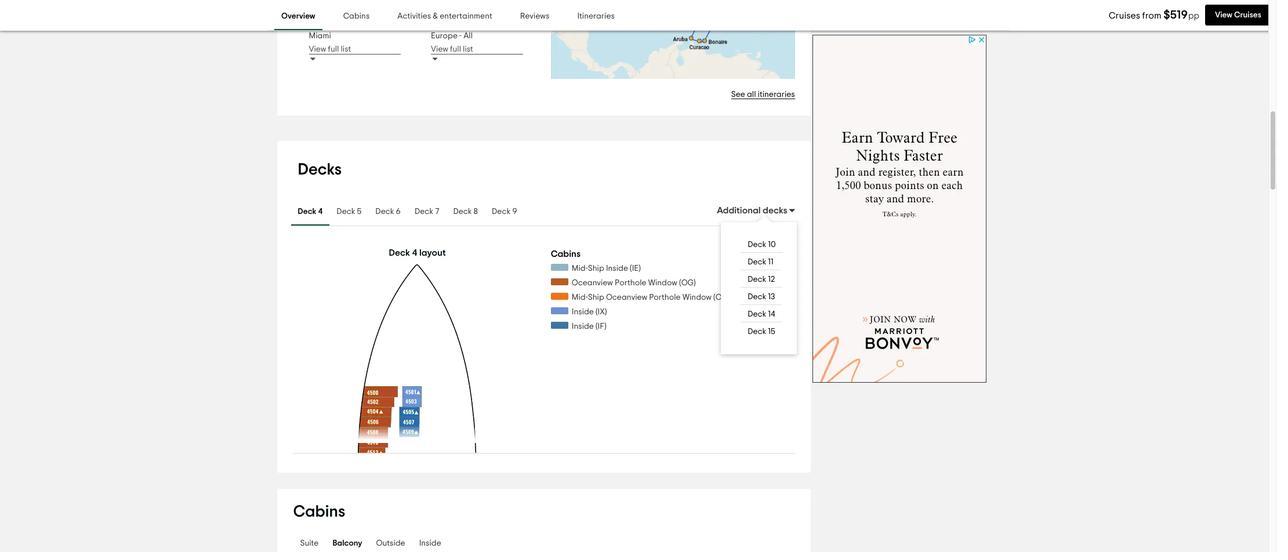 Task type: locate. For each thing, give the bounding box(es) containing it.
inside for inside ( ix )
[[572, 308, 594, 316]]

deck 6
[[376, 208, 401, 216]]

og
[[682, 279, 694, 287]]

2 list from the left
[[463, 45, 474, 53]]

activities & entertainment link
[[391, 3, 500, 30]]

2 ship from the top
[[588, 294, 605, 302]]

- left all
[[460, 32, 462, 40]]

mid-ship inside ( ie )
[[572, 265, 641, 273]]

deck left 10 at the top right
[[748, 241, 767, 249]]

deck 14
[[748, 310, 776, 319]]

ship
[[588, 265, 605, 273], [588, 294, 605, 302]]

deck 13
[[748, 293, 776, 301]]

cruises right pp
[[1235, 11, 1262, 19]]

0 vertical spatial caribbean
[[431, 6, 472, 15]]

deck left 7
[[415, 208, 434, 216]]

ix
[[598, 308, 605, 316]]

7
[[435, 208, 440, 216]]

cruises inside cruises from $519 pp
[[1109, 11, 1141, 20]]

(
[[630, 265, 632, 273], [680, 279, 682, 287], [714, 294, 716, 302], [596, 308, 598, 316], [596, 323, 598, 331]]

1 horizontal spatial window
[[683, 294, 712, 302]]

9
[[513, 208, 517, 216]]

deck left 5
[[337, 208, 355, 216]]

1 full from the left
[[328, 45, 339, 53]]

view full list
[[309, 45, 351, 53], [431, 45, 474, 53]]

le
[[309, 19, 318, 27]]

1 horizontal spatial porthole
[[650, 294, 681, 302]]

1 horizontal spatial view
[[431, 45, 449, 53]]

4
[[318, 208, 323, 216], [412, 248, 418, 258]]

cabins for mid-ship inside
[[551, 250, 581, 259]]

oceanview
[[572, 279, 613, 287], [606, 294, 648, 302]]

0 horizontal spatial window
[[649, 279, 678, 287]]

deck for deck 14
[[748, 310, 767, 319]]

deck 9
[[492, 208, 517, 216]]

pp
[[1189, 12, 1200, 20]]

window down og
[[683, 294, 712, 302]]

1 vertical spatial 4
[[412, 248, 418, 258]]

2 view full list from the left
[[431, 45, 474, 53]]

view for caribbean - eastern caribbean - western europe - all
[[431, 45, 449, 53]]

deck left layout
[[389, 248, 410, 258]]

1 horizontal spatial view full list
[[431, 45, 474, 53]]

12
[[769, 276, 776, 284]]

cruises left from
[[1109, 11, 1141, 20]]

( up if on the left of the page
[[596, 308, 598, 316]]

deck left 15 at bottom
[[748, 328, 767, 336]]

5
[[357, 208, 362, 216]]

western
[[478, 19, 508, 27]]

1 horizontal spatial cruises
[[1235, 11, 1262, 19]]

ship left ie
[[588, 265, 605, 273]]

1 horizontal spatial full
[[450, 45, 461, 53]]

4 left deck 5
[[318, 208, 323, 216]]

cabins up mid-ship inside ( ie )
[[551, 250, 581, 259]]

1 view full list from the left
[[309, 45, 351, 53]]

)
[[639, 265, 641, 273], [694, 279, 696, 287], [605, 308, 607, 316], [605, 323, 607, 331]]

mid-
[[572, 265, 588, 273], [572, 294, 588, 302]]

inside
[[606, 265, 629, 273], [572, 308, 594, 316], [572, 323, 594, 331], [419, 540, 442, 548]]

view cruises
[[1216, 11, 1262, 19]]

0 vertical spatial 4
[[318, 208, 323, 216]]

deck left 13 on the bottom right
[[748, 293, 767, 301]]

1 horizontal spatial 4
[[412, 248, 418, 258]]

mid- for mid-ship inside ( ie )
[[572, 265, 588, 273]]

window up mid-ship oceanview porthole window ( of
[[649, 279, 678, 287]]

miami
[[309, 32, 331, 40]]

porthole down ie
[[615, 279, 647, 287]]

additional
[[717, 206, 761, 215]]

2 vertical spatial -
[[460, 32, 462, 40]]

deck
[[298, 208, 317, 216], [337, 208, 355, 216], [376, 208, 394, 216], [415, 208, 434, 216], [453, 208, 472, 216], [492, 208, 511, 216], [748, 241, 767, 249], [389, 248, 410, 258], [748, 258, 767, 266], [748, 276, 767, 284], [748, 293, 767, 301], [748, 310, 767, 319], [748, 328, 767, 336]]

full down miami
[[328, 45, 339, 53]]

( left deck 13
[[714, 294, 716, 302]]

1 list from the left
[[341, 45, 351, 53]]

1 vertical spatial mid-
[[572, 294, 588, 302]]

cabins for balcony
[[293, 504, 346, 521]]

of
[[716, 294, 727, 302]]

0 vertical spatial ship
[[588, 265, 605, 273]]

see all itineraries
[[732, 91, 796, 99]]

layout
[[420, 248, 446, 258]]

deck 4
[[298, 208, 323, 216]]

2 vertical spatial cabins
[[293, 504, 346, 521]]

1 ship from the top
[[588, 265, 605, 273]]

) up oceanview porthole window ( og ) at the bottom of the page
[[639, 265, 641, 273]]

full for europe - all
[[450, 45, 461, 53]]

list down all
[[463, 45, 474, 53]]

- left eastern on the top of page
[[474, 6, 476, 15]]

balcony
[[333, 540, 362, 548]]

deck left 8
[[453, 208, 472, 216]]

deck left 9
[[492, 208, 511, 216]]

deck 4 layout
[[389, 248, 446, 258]]

1 vertical spatial cabins
[[551, 250, 581, 259]]

1 vertical spatial -
[[474, 19, 476, 27]]

13
[[769, 293, 776, 301]]

cabins
[[343, 12, 370, 21], [551, 250, 581, 259], [293, 504, 346, 521]]

mid- for mid-ship oceanview porthole window ( of
[[572, 294, 588, 302]]

cabins up suite
[[293, 504, 346, 521]]

$519
[[1164, 9, 1189, 21]]

view full list down the europe
[[431, 45, 474, 53]]

1 mid- from the top
[[572, 265, 588, 273]]

1 horizontal spatial list
[[463, 45, 474, 53]]

-
[[474, 6, 476, 15], [474, 19, 476, 27], [460, 32, 462, 40]]

oceanview porthole window ( og )
[[572, 279, 696, 287]]

view down the europe
[[431, 45, 449, 53]]

deck 8
[[453, 208, 478, 216]]

1 cruises from the left
[[1109, 11, 1141, 20]]

2 full from the left
[[450, 45, 461, 53]]

0 horizontal spatial cruises
[[1109, 11, 1141, 20]]

window
[[649, 279, 678, 287], [683, 294, 712, 302]]

inside for inside ( if )
[[572, 323, 594, 331]]

0 horizontal spatial view full list
[[309, 45, 351, 53]]

view right pp
[[1216, 11, 1233, 19]]

deck 5
[[337, 208, 362, 216]]

- left western
[[474, 19, 476, 27]]

0 vertical spatial mid-
[[572, 265, 588, 273]]

deck left deck 5
[[298, 208, 317, 216]]

list down havre on the left of page
[[341, 45, 351, 53]]

eastern
[[478, 6, 506, 15]]

activities & entertainment
[[398, 12, 493, 21]]

deck left 14
[[748, 310, 767, 319]]

0 horizontal spatial porthole
[[615, 279, 647, 287]]

( up oceanview porthole window ( og ) at the bottom of the page
[[630, 265, 632, 273]]

inside down inside ( ix )
[[572, 323, 594, 331]]

caribbean
[[431, 6, 472, 15], [431, 19, 472, 27]]

cabins link
[[336, 3, 377, 30]]

deck left 6
[[376, 208, 394, 216]]

deck for deck 6
[[376, 208, 394, 216]]

0 horizontal spatial 4
[[318, 208, 323, 216]]

porthole
[[615, 279, 647, 287], [650, 294, 681, 302]]

full
[[328, 45, 339, 53], [450, 45, 461, 53]]

inside right outside
[[419, 540, 442, 548]]

cabins right havre on the left of page
[[343, 12, 370, 21]]

ship for oceanview
[[588, 294, 605, 302]]

ship up ix
[[588, 294, 605, 302]]

1 vertical spatial window
[[683, 294, 712, 302]]

view
[[1216, 11, 1233, 19], [309, 45, 326, 53], [431, 45, 449, 53]]

deck left 12
[[748, 276, 767, 284]]

1 vertical spatial oceanview
[[606, 294, 648, 302]]

2 cruises from the left
[[1235, 11, 1262, 19]]

porthole down oceanview porthole window ( og ) at the bottom of the page
[[650, 294, 681, 302]]

inside up inside ( if )
[[572, 308, 594, 316]]

0 horizontal spatial full
[[328, 45, 339, 53]]

oceanview down oceanview porthole window ( og ) at the bottom of the page
[[606, 294, 648, 302]]

1 vertical spatial caribbean
[[431, 19, 472, 27]]

4 left layout
[[412, 248, 418, 258]]

full down the europe
[[450, 45, 461, 53]]

4 for deck 4
[[318, 208, 323, 216]]

cruises from $519 pp
[[1109, 9, 1200, 21]]

deck for deck 8
[[453, 208, 472, 216]]

view full list down miami
[[309, 45, 351, 53]]

full for miami
[[328, 45, 339, 53]]

view down miami
[[309, 45, 326, 53]]

0 horizontal spatial view
[[309, 45, 326, 53]]

1 caribbean from the top
[[431, 6, 472, 15]]

2 mid- from the top
[[572, 294, 588, 302]]

0 horizontal spatial list
[[341, 45, 351, 53]]

deck left 11
[[748, 258, 767, 266]]

1 vertical spatial ship
[[588, 294, 605, 302]]

oceanview down mid-ship inside ( ie )
[[572, 279, 613, 287]]

cruises
[[1109, 11, 1141, 20], [1235, 11, 1262, 19]]

list
[[341, 45, 351, 53], [463, 45, 474, 53]]

deck for deck 4
[[298, 208, 317, 216]]



Task type: describe. For each thing, give the bounding box(es) containing it.
decks
[[298, 162, 342, 178]]

inside ( if )
[[572, 323, 607, 331]]

2 caribbean from the top
[[431, 19, 472, 27]]

istanbul
[[309, 6, 339, 15]]

overview link
[[275, 3, 322, 30]]

0 vertical spatial cabins
[[343, 12, 370, 21]]

list for miami
[[341, 45, 351, 53]]

deck for deck 10
[[748, 241, 767, 249]]

11
[[769, 258, 774, 266]]

14
[[769, 310, 776, 319]]

2 horizontal spatial view
[[1216, 11, 1233, 19]]

deck for deck 12
[[748, 276, 767, 284]]

15
[[769, 328, 776, 336]]

) down ix
[[605, 323, 607, 331]]

deck 10
[[748, 241, 776, 249]]

caribbean - eastern caribbean - western europe - all
[[431, 6, 508, 40]]

inside ( ix )
[[572, 308, 607, 316]]

suite
[[300, 540, 319, 548]]

view for istanbul le havre miami
[[309, 45, 326, 53]]

advertisement region
[[813, 35, 987, 383]]

istanbul le havre miami
[[309, 6, 343, 40]]

ie
[[632, 265, 639, 273]]

deck 11
[[748, 258, 774, 266]]

deck 15
[[748, 328, 776, 336]]

the map for this itinerary is not available at this time. image
[[551, 0, 796, 79]]

havre
[[320, 19, 343, 27]]

reviews link
[[513, 3, 557, 30]]

itineraries
[[578, 12, 615, 21]]

deck for deck 7
[[415, 208, 434, 216]]

( down ix
[[596, 323, 598, 331]]

inside left ie
[[606, 265, 629, 273]]

0 vertical spatial window
[[649, 279, 678, 287]]

activities
[[398, 12, 431, 21]]

additional decks
[[717, 206, 788, 215]]

0 vertical spatial -
[[474, 6, 476, 15]]

deck for deck 4 layout
[[389, 248, 410, 258]]

( up mid-ship oceanview porthole window ( of
[[680, 279, 682, 287]]

0 vertical spatial porthole
[[615, 279, 647, 287]]

list for europe - all
[[463, 45, 474, 53]]

outside
[[376, 540, 405, 548]]

deck 12
[[748, 276, 776, 284]]

europe
[[431, 32, 458, 40]]

overview
[[281, 12, 316, 21]]

10
[[769, 241, 776, 249]]

all
[[464, 32, 473, 40]]

decks
[[763, 206, 788, 215]]

entertainment
[[440, 12, 493, 21]]

deck for deck 9
[[492, 208, 511, 216]]

8
[[474, 208, 478, 216]]

) up inside ( if )
[[605, 308, 607, 316]]

6
[[396, 208, 401, 216]]

deck for deck 5
[[337, 208, 355, 216]]

) up mid-ship oceanview porthole window ( of
[[694, 279, 696, 287]]

view full list for europe - all
[[431, 45, 474, 53]]

see
[[732, 91, 746, 99]]

deck 7
[[415, 208, 440, 216]]

4 for deck 4 layout
[[412, 248, 418, 258]]

deck for deck 15
[[748, 328, 767, 336]]

if
[[598, 323, 605, 331]]

mid-ship oceanview porthole window ( of
[[572, 294, 727, 302]]

reviews
[[520, 12, 550, 21]]

&
[[433, 12, 438, 21]]

ship for inside
[[588, 265, 605, 273]]

deck for deck 11
[[748, 258, 767, 266]]

1 vertical spatial porthole
[[650, 294, 681, 302]]

itineraries
[[758, 91, 796, 99]]

inside for inside
[[419, 540, 442, 548]]

from
[[1143, 11, 1162, 20]]

all
[[747, 91, 756, 99]]

itineraries link
[[571, 3, 622, 30]]

view full list for miami
[[309, 45, 351, 53]]

0 vertical spatial oceanview
[[572, 279, 613, 287]]

deck for deck 13
[[748, 293, 767, 301]]



Task type: vqa. For each thing, say whether or not it's contained in the screenshot.


